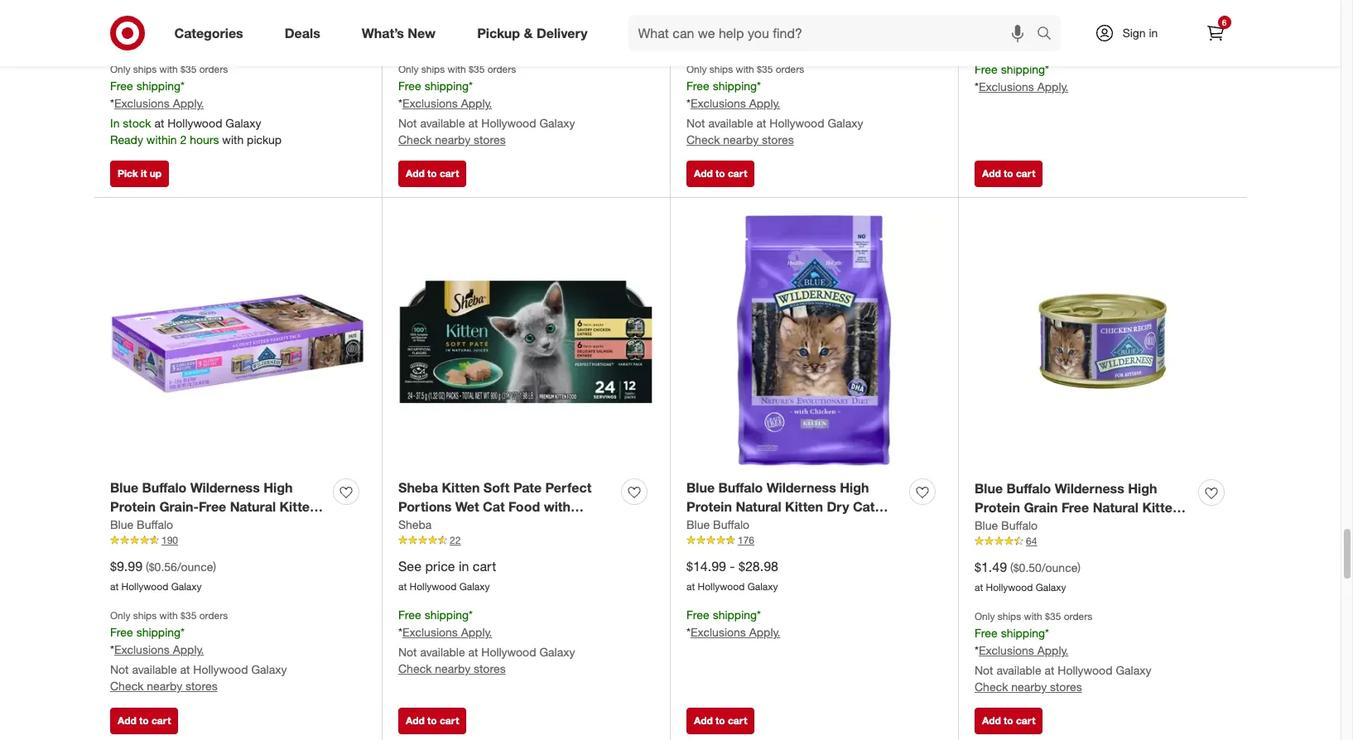 Task type: describe. For each thing, give the bounding box(es) containing it.
galaxy inside $1.29 ( $0.43 /ounce at hollywood galaxy
[[171, 34, 202, 47]]

protein for natural
[[686, 499, 732, 515]]

2 horizontal spatial &
[[524, 24, 533, 41]]

at inside $9.99 ( $0.56 /ounce ) at hollywood galaxy
[[110, 581, 119, 593]]

free inside blue buffalo wilderness high protein grain free natural kitten pate wet cat food with chicken recipe - 3oz
[[1062, 500, 1089, 516]]

at inside only ships with $35 orders free shipping * * exclusions apply. in stock at  hollywood galaxy ready within 2 hours with pickup
[[154, 116, 164, 130]]

only down what's new link
[[398, 63, 419, 75]]

3oz
[[1031, 537, 1054, 554]]

apply. down the $3.99 ( $0.63 /ounce ) when purchased online
[[749, 96, 780, 110]]

kitten inside blue buffalo wilderness high protein natural kitten dry cat food with chicken flavor
[[785, 499, 823, 515]]

6
[[1222, 17, 1227, 27]]

64 link
[[975, 534, 1230, 549]]

$35 down $9.99 ( $0.56 /ounce ) at hollywood galaxy
[[181, 609, 197, 622]]

deals
[[285, 24, 320, 41]]

at inside $1.49 ( $0.50 /ounce ) at hollywood galaxy
[[975, 581, 983, 594]]

with inside blue buffalo wilderness high protein grain free natural kitten pate wet cat food with chicken recipe - 3oz
[[1095, 518, 1122, 535]]

buffalo for blue buffalo wilderness high protein grain free natural kitten pate wet cat food with chicken recipe - 3oz link on the right bottom
[[1006, 481, 1051, 497]]

sheba for sheba
[[398, 518, 432, 532]]

1 vertical spatial free shipping * * exclusions apply.
[[686, 608, 780, 639]]

free inside only ships with $35 orders free shipping * * exclusions apply. in stock at  hollywood galaxy ready within 2 hours with pickup
[[110, 79, 133, 93]]

$0.56
[[149, 560, 177, 574]]

only down $9.99
[[110, 609, 130, 622]]

apply. down $9.99 ( $0.56 /ounce ) at hollywood galaxy
[[173, 643, 204, 657]]

free shipping * * exclusions apply. not available at hollywood galaxy check nearby stores
[[398, 608, 575, 676]]

exclusions apply. link down $1.49 ( $0.50 /ounce ) at hollywood galaxy on the right of the page
[[979, 643, 1068, 657]]

$9.99
[[110, 558, 142, 575]]

kitten inside blue buffalo wilderness high protein grain free natural kitten pate wet cat food with chicken recipe - 3oz
[[1142, 500, 1180, 516]]

pickup & delivery
[[477, 24, 588, 41]]

within
[[146, 132, 177, 147]]

blue buffalo wilderness high protein grain-free natural kitten pate wet cat food variety pack with chicken & salmon - 3oz/6ct
[[110, 480, 317, 553]]

$1.49
[[975, 559, 1007, 576]]

) for $9.99
[[213, 560, 216, 574]]

pate for blue buffalo wilderness high protein grain free natural kitten pate wet cat food with chicken recipe - 3oz
[[975, 518, 1003, 535]]

pickup
[[247, 132, 282, 147]]

exclusions apply. link down $14.99 - $28.98 at hollywood galaxy
[[691, 625, 780, 639]]

190
[[161, 534, 178, 547]]

1 horizontal spatial free shipping * * exclusions apply.
[[975, 62, 1068, 93]]

$1.49 ( $0.50 /ounce ) at hollywood galaxy
[[975, 559, 1081, 594]]

$35 down when purchased online
[[469, 63, 485, 75]]

cat inside blue buffalo wilderness high protein natural kitten dry cat food with chicken flavor
[[853, 499, 875, 515]]

what's
[[362, 24, 404, 41]]

/ounce for $3.99
[[753, 14, 789, 28]]

new
[[408, 24, 436, 41]]

stock
[[123, 116, 151, 130]]

blue for blue buffalo wilderness high protein grain-free natural kitten pate wet cat food variety pack with chicken & salmon - 3oz/6ct link
[[110, 480, 138, 496]]

categories link
[[160, 15, 264, 51]]

sign in link
[[1080, 15, 1184, 51]]

orders down what can we help you find? suggestions appear below search box at the top of page
[[776, 63, 804, 75]]

only down $1.49
[[975, 610, 995, 623]]

in inside "link"
[[1149, 26, 1158, 40]]

blue buffalo wilderness high protein grain free natural kitten pate wet cat food with chicken recipe - 3oz
[[975, 481, 1180, 554]]

what's new
[[362, 24, 436, 41]]

apply. down $1.49 ( $0.50 /ounce ) at hollywood galaxy on the right of the page
[[1037, 643, 1068, 657]]

$0.63
[[725, 14, 753, 28]]

check nearby stores button for 'exclusions apply.' link underneath the $3.99 ( $0.63 /ounce ) when purchased online
[[686, 132, 794, 148]]

dry
[[827, 499, 849, 515]]

free down $9.99
[[110, 625, 133, 639]]

orders down $1.49 ( $0.50 /ounce ) at hollywood galaxy on the right of the page
[[1064, 610, 1092, 623]]

blue for blue buffalo link associated with natural
[[686, 518, 710, 532]]

hollywood inside $14.99 - $28.98 at hollywood galaxy
[[698, 581, 745, 593]]

176
[[738, 534, 754, 547]]

soft
[[483, 480, 510, 496]]

$13.99
[[975, 13, 1014, 29]]

64
[[1026, 535, 1037, 547]]

/ounce for $9.99
[[177, 560, 213, 574]]

hollywood inside $1.49 ( $0.50 /ounce ) at hollywood galaxy
[[986, 581, 1033, 594]]

- inside "$13.99 - $33.99 at hollywood galaxy"
[[1018, 13, 1023, 29]]

$35 down the $3.99 ( $0.63 /ounce ) when purchased online
[[757, 63, 773, 75]]

ships down $1.49 ( $0.50 /ounce ) at hollywood galaxy on the right of the page
[[998, 610, 1021, 623]]

see
[[398, 558, 422, 575]]

exclusions apply. link down when purchased online
[[402, 96, 492, 110]]

pick
[[118, 168, 138, 180]]

pickup
[[477, 24, 520, 41]]

wet inside the sheba kitten soft pate perfect portions wet cat food with salmon & chicken flavor - 31.7oz/12ct
[[455, 499, 479, 515]]

buffalo for blue buffalo link for grain
[[1001, 518, 1038, 533]]

blue buffalo link for natural
[[686, 517, 750, 533]]

buffalo for "blue buffalo wilderness high protein natural kitten dry cat food with chicken flavor" link
[[718, 480, 763, 496]]

search
[[1029, 26, 1069, 43]]

portions
[[398, 499, 452, 515]]

blue buffalo wilderness high protein grain-free natural kitten pate wet cat food variety pack with chicken & salmon - 3oz/6ct link
[[110, 479, 326, 553]]

when purchased online
[[398, 34, 503, 47]]

blue buffalo wilderness high protein grain free natural kitten pate wet cat food with chicken recipe - 3oz link
[[975, 480, 1192, 554]]

purchased inside the $3.99 ( $0.63 /ounce ) when purchased online
[[715, 34, 762, 47]]

with inside blue buffalo wilderness high protein natural kitten dry cat food with chicken flavor
[[722, 518, 748, 534]]

only inside only ships with $35 orders free shipping * * exclusions apply. in stock at  hollywood galaxy ready within 2 hours with pickup
[[110, 63, 130, 75]]

exclusions apply. link up stock
[[114, 96, 204, 110]]

ships for 'exclusions apply.' link underneath the $3.99 ( $0.63 /ounce ) when purchased online
[[709, 63, 733, 75]]

6 link
[[1197, 15, 1233, 51]]

1 purchased from the left
[[427, 34, 474, 47]]

see price in cart at hollywood galaxy
[[398, 558, 496, 593]]

shipping down $1.49 ( $0.50 /ounce ) at hollywood galaxy on the right of the page
[[1001, 626, 1045, 640]]

nearby inside free shipping * * exclusions apply. not available at hollywood galaxy check nearby stores
[[435, 661, 470, 676]]

perfect
[[545, 480, 591, 496]]

- inside the sheba kitten soft pate perfect portions wet cat food with salmon & chicken flavor - 31.7oz/12ct
[[559, 518, 565, 534]]

What can we help you find? suggestions appear below search field
[[628, 15, 1040, 51]]

kitten inside the sheba kitten soft pate perfect portions wet cat food with salmon & chicken flavor - 31.7oz/12ct
[[442, 480, 480, 496]]

sign
[[1123, 26, 1146, 40]]

exclusions down $1.49 ( $0.50 /ounce ) at hollywood galaxy on the right of the page
[[979, 643, 1034, 657]]

$3.99 ( $0.63 /ounce ) when purchased online
[[686, 12, 793, 47]]

free down $14.99
[[686, 608, 709, 622]]

cat inside blue buffalo wilderness high protein grain free natural kitten pate wet cat food with chicken recipe - 3oz
[[1034, 518, 1056, 535]]

cart inside see price in cart at hollywood galaxy
[[473, 558, 496, 575]]

flavor inside blue buffalo wilderness high protein natural kitten dry cat food with chicken flavor
[[807, 518, 846, 534]]

wilderness for grain
[[1055, 481, 1124, 497]]

apply. down the search button
[[1037, 79, 1068, 93]]

ships for 'exclusions apply.' link over stock
[[133, 63, 157, 75]]

$13.99 - $33.99 at hollywood galaxy
[[975, 13, 1067, 47]]

when inside the $3.99 ( $0.63 /ounce ) when purchased online
[[686, 34, 712, 47]]

natural for blue buffalo wilderness high protein grain free natural kitten pate wet cat food with chicken recipe - 3oz
[[1093, 500, 1139, 516]]

( for $3.99
[[722, 14, 725, 28]]

with inside the blue buffalo wilderness high protein grain-free natural kitten pate wet cat food variety pack with chicken & salmon - 3oz/6ct
[[110, 537, 137, 553]]

buffalo for blue buffalo wilderness high protein grain-free natural kitten pate wet cat food variety pack with chicken & salmon - 3oz/6ct link
[[142, 480, 187, 496]]

exclusions down $14.99 - $28.98 at hollywood galaxy
[[691, 625, 746, 639]]

food inside blue buffalo wilderness high protein natural kitten dry cat food with chicken flavor
[[686, 518, 718, 534]]

shipping down when purchased online
[[424, 79, 469, 93]]

shipping inside only ships with $35 orders free shipping * * exclusions apply. in stock at  hollywood galaxy ready within 2 hours with pickup
[[136, 79, 181, 93]]

exclusions down $9.99 ( $0.56 /ounce ) at hollywood galaxy
[[114, 643, 170, 657]]

sign in
[[1123, 26, 1158, 40]]

$35 inside only ships with $35 orders free shipping * * exclusions apply. in stock at  hollywood galaxy ready within 2 hours with pickup
[[181, 63, 197, 75]]

exclusions apply. link down "$13.99 - $33.99 at hollywood galaxy"
[[979, 79, 1068, 93]]

hollywood inside $9.99 ( $0.56 /ounce ) at hollywood galaxy
[[121, 581, 168, 593]]

shipping down $9.99 ( $0.56 /ounce ) at hollywood galaxy
[[136, 625, 181, 639]]

orders down $9.99 ( $0.56 /ounce ) at hollywood galaxy
[[199, 609, 228, 622]]

hours
[[190, 132, 219, 147]]

search button
[[1029, 15, 1069, 55]]

available inside free shipping * * exclusions apply. not available at hollywood galaxy check nearby stores
[[420, 645, 465, 659]]

exclusions down when purchased online
[[402, 96, 458, 110]]

protein for grain-
[[110, 499, 156, 515]]

) for $3.99
[[789, 14, 793, 28]]

free inside the blue buffalo wilderness high protein grain-free natural kitten pate wet cat food variety pack with chicken & salmon - 3oz/6ct
[[199, 499, 226, 515]]

hollywood inside $1.29 ( $0.43 /ounce at hollywood galaxy
[[121, 34, 168, 47]]

at inside $1.29 ( $0.43 /ounce at hollywood galaxy
[[110, 34, 119, 47]]

orders inside only ships with $35 orders free shipping * * exclusions apply. in stock at  hollywood galaxy ready within 2 hours with pickup
[[199, 63, 228, 75]]

food inside the blue buffalo wilderness high protein grain-free natural kitten pate wet cat food variety pack with chicken & salmon - 3oz/6ct
[[195, 518, 227, 534]]

salmon inside the blue buffalo wilderness high protein grain-free natural kitten pate wet cat food variety pack with chicken & salmon - 3oz/6ct
[[208, 537, 256, 553]]

hollywood inside "$13.99 - $33.99 at hollywood galaxy"
[[986, 35, 1033, 47]]

high for blue buffalo wilderness high protein natural kitten dry cat food with chicken flavor
[[840, 480, 869, 496]]

at inside "$13.99 - $33.99 at hollywood galaxy"
[[975, 35, 983, 47]]

galaxy inside see price in cart at hollywood galaxy
[[459, 581, 490, 593]]

$3.99 for $3.99
[[398, 12, 431, 28]]

shipping down $14.99 - $28.98 at hollywood galaxy
[[713, 608, 757, 622]]

buffalo for blue buffalo link corresponding to grain-
[[137, 518, 173, 532]]

free down $1.49
[[975, 626, 998, 640]]

food inside blue buffalo wilderness high protein grain free natural kitten pate wet cat food with chicken recipe - 3oz
[[1060, 518, 1091, 535]]

what's new link
[[348, 15, 456, 51]]

only ships with $35 orders free shipping * * exclusions apply. in stock at  hollywood galaxy ready within 2 hours with pickup
[[110, 63, 282, 147]]

- inside blue buffalo wilderness high protein grain free natural kitten pate wet cat food with chicken recipe - 3oz
[[1022, 537, 1028, 554]]

blue buffalo wilderness high protein natural kitten dry cat food with chicken flavor
[[686, 480, 875, 534]]

$0.43
[[149, 14, 177, 28]]

apply. down $14.99 - $28.98 at hollywood galaxy
[[749, 625, 780, 639]]

kitten inside the blue buffalo wilderness high protein grain-free natural kitten pate wet cat food variety pack with chicken & salmon - 3oz/6ct
[[279, 499, 317, 515]]

$1.29 ( $0.43 /ounce at hollywood galaxy
[[110, 12, 213, 47]]

recipe
[[975, 537, 1019, 554]]

check nearby stores button for 'exclusions apply.' link under $1.49 ( $0.50 /ounce ) at hollywood galaxy on the right of the page
[[975, 679, 1082, 695]]

free inside free shipping * * exclusions apply. not available at hollywood galaxy check nearby stores
[[398, 608, 421, 622]]

blue for blue buffalo wilderness high protein grain free natural kitten pate wet cat food with chicken recipe - 3oz link on the right bottom
[[975, 481, 1003, 497]]

& inside the sheba kitten soft pate perfect portions wet cat food with salmon & chicken flavor - 31.7oz/12ct
[[449, 518, 458, 534]]

orders down pickup
[[487, 63, 516, 75]]

chicken inside blue buffalo wilderness high protein natural kitten dry cat food with chicken flavor
[[752, 518, 803, 534]]

pick it up
[[118, 168, 162, 180]]

pate for blue buffalo wilderness high protein grain-free natural kitten pate wet cat food variety pack with chicken & salmon - 3oz/6ct
[[110, 518, 138, 534]]



Task type: locate. For each thing, give the bounding box(es) containing it.
deals link
[[271, 15, 341, 51]]

cart
[[440, 168, 459, 180], [728, 168, 747, 180], [1016, 168, 1035, 180], [473, 558, 496, 575], [151, 715, 171, 727], [440, 715, 459, 727], [728, 715, 747, 727], [1016, 715, 1035, 727]]

galaxy
[[171, 34, 202, 47], [1036, 35, 1066, 47], [226, 116, 261, 130], [539, 116, 575, 130], [828, 116, 863, 130], [171, 581, 202, 593], [459, 581, 490, 593], [747, 581, 778, 593], [1036, 581, 1066, 594], [539, 645, 575, 659], [251, 662, 287, 676], [1116, 663, 1151, 677]]

grain
[[1024, 500, 1058, 516]]

$14.99
[[686, 558, 726, 575]]

2 $3.99 from the left
[[686, 12, 719, 28]]

in
[[110, 116, 120, 130]]

in right price
[[459, 558, 469, 575]]

only down $1.29
[[110, 63, 130, 75]]

190 link
[[110, 533, 365, 548]]

flavor inside the sheba kitten soft pate perfect portions wet cat food with salmon & chicken flavor - 31.7oz/12ct
[[517, 518, 555, 534]]

blue buffalo link for grain-
[[110, 517, 173, 533]]

high inside blue buffalo wilderness high protein natural kitten dry cat food with chicken flavor
[[840, 480, 869, 496]]

1 horizontal spatial salmon
[[398, 518, 446, 534]]

online inside the $3.99 ( $0.63 /ounce ) when purchased online
[[765, 34, 792, 47]]

0 horizontal spatial $3.99
[[398, 12, 431, 28]]

1 horizontal spatial flavor
[[807, 518, 846, 534]]

not inside free shipping * * exclusions apply. not available at hollywood galaxy check nearby stores
[[398, 645, 417, 659]]

free down $13.99
[[975, 62, 998, 76]]

salmon down portions
[[398, 518, 446, 534]]

- right $13.99
[[1018, 13, 1023, 29]]

2 horizontal spatial wilderness
[[1055, 481, 1124, 497]]

0 horizontal spatial natural
[[230, 499, 276, 515]]

1 horizontal spatial pate
[[513, 480, 542, 496]]

blue buffalo wilderness high protein natural kitten dry cat food with chicken flavor image
[[686, 214, 941, 469], [686, 214, 941, 469]]

1 vertical spatial salmon
[[208, 537, 256, 553]]

$28.98
[[739, 558, 778, 575]]

wilderness up variety
[[190, 480, 260, 496]]

$1.29
[[110, 12, 142, 28]]

natural
[[230, 499, 276, 515], [736, 499, 781, 515], [1093, 500, 1139, 516]]

sheba kitten soft pate perfect portions wet cat food with salmon & chicken flavor - 31.7oz/12ct link
[[398, 479, 614, 553]]

2 horizontal spatial high
[[1128, 481, 1157, 497]]

protein up the recipe
[[975, 500, 1020, 516]]

natural up 64 link on the bottom of page
[[1093, 500, 1139, 516]]

check nearby stores button for 'exclusions apply.' link below $9.99 ( $0.56 /ounce ) at hollywood galaxy
[[110, 678, 217, 695]]

22
[[450, 534, 461, 547]]

add to cart
[[406, 168, 459, 180], [694, 168, 747, 180], [982, 168, 1035, 180], [118, 715, 171, 727], [406, 715, 459, 727], [694, 715, 747, 727], [982, 715, 1035, 727]]

natural inside the blue buffalo wilderness high protein grain-free natural kitten pate wet cat food variety pack with chicken & salmon - 3oz/6ct
[[230, 499, 276, 515]]

high
[[263, 480, 293, 496], [840, 480, 869, 496], [1128, 481, 1157, 497]]

at inside see price in cart at hollywood galaxy
[[398, 581, 407, 593]]

protein for grain
[[975, 500, 1020, 516]]

0 horizontal spatial wilderness
[[190, 480, 260, 496]]

( for $9.99
[[146, 560, 149, 574]]

buffalo inside blue buffalo wilderness high protein natural kitten dry cat food with chicken flavor
[[718, 480, 763, 496]]

0 vertical spatial in
[[1149, 26, 1158, 40]]

1 horizontal spatial high
[[840, 480, 869, 496]]

apply.
[[1037, 79, 1068, 93], [173, 96, 204, 110], [461, 96, 492, 110], [749, 96, 780, 110], [461, 625, 492, 639], [749, 625, 780, 639], [173, 643, 204, 657], [1037, 643, 1068, 657]]

) inside $1.49 ( $0.50 /ounce ) at hollywood galaxy
[[1078, 561, 1081, 575]]

apply. inside free shipping * * exclusions apply. not available at hollywood galaxy check nearby stores
[[461, 625, 492, 639]]

0 horizontal spatial salmon
[[208, 537, 256, 553]]

ships down the $3.99 ( $0.63 /ounce ) when purchased online
[[709, 63, 733, 75]]

high for blue buffalo wilderness high protein grain free natural kitten pate wet cat food with chicken recipe - 3oz
[[1128, 481, 1157, 497]]

buffalo inside the blue buffalo wilderness high protein grain-free natural kitten pate wet cat food variety pack with chicken & salmon - 3oz/6ct
[[142, 480, 187, 496]]

1 online from the left
[[477, 34, 503, 47]]

categories
[[174, 24, 243, 41]]

sheba inside the sheba kitten soft pate perfect portions wet cat food with salmon & chicken flavor - 31.7oz/12ct
[[398, 480, 438, 496]]

ships inside only ships with $35 orders free shipping * * exclusions apply. in stock at  hollywood galaxy ready within 2 hours with pickup
[[133, 63, 157, 75]]

galaxy inside free shipping * * exclusions apply. not available at hollywood galaxy check nearby stores
[[539, 645, 575, 659]]

free down the $3.99 ( $0.63 /ounce ) when purchased online
[[686, 79, 709, 93]]

only ships with $35 orders free shipping * * exclusions apply. not available at hollywood galaxy check nearby stores
[[398, 63, 575, 147], [686, 63, 863, 147], [110, 609, 287, 693], [975, 610, 1151, 694]]

free
[[975, 62, 998, 76], [110, 79, 133, 93], [398, 79, 421, 93], [686, 79, 709, 93], [199, 499, 226, 515], [1062, 500, 1089, 516], [398, 608, 421, 622], [686, 608, 709, 622], [110, 625, 133, 639], [975, 626, 998, 640]]

purchased left pickup
[[427, 34, 474, 47]]

nearby
[[435, 132, 470, 147], [723, 132, 759, 147], [435, 661, 470, 676], [147, 679, 182, 693], [1011, 680, 1047, 694]]

1 $3.99 from the left
[[398, 12, 431, 28]]

galaxy inside "$13.99 - $33.99 at hollywood galaxy"
[[1036, 35, 1066, 47]]

at inside free shipping * * exclusions apply. not available at hollywood galaxy check nearby stores
[[468, 645, 478, 659]]

add
[[406, 168, 425, 180], [694, 168, 713, 180], [982, 168, 1001, 180], [118, 715, 136, 727], [406, 715, 425, 727], [694, 715, 713, 727], [982, 715, 1001, 727]]

free shipping * * exclusions apply. down "$13.99 - $33.99 at hollywood galaxy"
[[975, 62, 1068, 93]]

free down what's new link
[[398, 79, 421, 93]]

shipping inside free shipping * * exclusions apply. not available at hollywood galaxy check nearby stores
[[424, 608, 469, 622]]

1 horizontal spatial wet
[[455, 499, 479, 515]]

kitten left soft
[[442, 480, 480, 496]]

wet down grain-
[[142, 518, 166, 534]]

chicken inside the blue buffalo wilderness high protein grain-free natural kitten pate wet cat food variety pack with chicken & salmon - 3oz/6ct
[[141, 537, 192, 553]]

pate inside the sheba kitten soft pate perfect portions wet cat food with salmon & chicken flavor - 31.7oz/12ct
[[513, 480, 542, 496]]

2 when from the left
[[686, 34, 712, 47]]

high up pack at the bottom of the page
[[263, 480, 293, 496]]

$33.99
[[1027, 13, 1067, 29]]

$35 down categories
[[181, 63, 197, 75]]

( inside $1.49 ( $0.50 /ounce ) at hollywood galaxy
[[1010, 561, 1013, 575]]

( inside $9.99 ( $0.56 /ounce ) at hollywood galaxy
[[146, 560, 149, 574]]

only down the $3.99 ( $0.63 /ounce ) when purchased online
[[686, 63, 707, 75]]

blue inside blue buffalo wilderness high protein grain free natural kitten pate wet cat food with chicken recipe - 3oz
[[975, 481, 1003, 497]]

available
[[420, 116, 465, 130], [708, 116, 753, 130], [420, 645, 465, 659], [132, 662, 177, 676], [996, 663, 1041, 677]]

( for $1.29
[[146, 14, 149, 28]]

shipping down the $3.99 ( $0.63 /ounce ) when purchased online
[[713, 79, 757, 93]]

- inside $14.99 - $28.98 at hollywood galaxy
[[730, 558, 735, 575]]

wilderness up dry
[[767, 480, 836, 496]]

exclusions down "$13.99 - $33.99 at hollywood galaxy"
[[979, 79, 1034, 93]]

protein inside blue buffalo wilderness high protein natural kitten dry cat food with chicken flavor
[[686, 499, 732, 515]]

stores inside free shipping * * exclusions apply. not available at hollywood galaxy check nearby stores
[[474, 661, 506, 676]]

- down perfect
[[559, 518, 565, 534]]

pack
[[278, 518, 309, 534]]

ready
[[110, 132, 143, 147]]

/ounce inside $9.99 ( $0.56 /ounce ) at hollywood galaxy
[[177, 560, 213, 574]]

natural up 176
[[736, 499, 781, 515]]

exclusions down see price in cart at hollywood galaxy
[[402, 625, 458, 639]]

blue for "blue buffalo wilderness high protein natural kitten dry cat food with chicken flavor" link
[[686, 480, 715, 496]]

exclusions apply. link
[[979, 79, 1068, 93], [114, 96, 204, 110], [402, 96, 492, 110], [691, 96, 780, 110], [402, 625, 492, 639], [691, 625, 780, 639], [114, 643, 204, 657], [979, 643, 1068, 657]]

1 vertical spatial sheba
[[398, 518, 432, 532]]

0 horizontal spatial wet
[[142, 518, 166, 534]]

exclusions apply. link down see price in cart at hollywood galaxy
[[402, 625, 492, 639]]

galaxy inside $1.49 ( $0.50 /ounce ) at hollywood galaxy
[[1036, 581, 1066, 594]]

- down variety
[[259, 537, 265, 553]]

kitten up pack at the bottom of the page
[[279, 499, 317, 515]]

free down 'see'
[[398, 608, 421, 622]]

2
[[180, 132, 187, 147]]

apply. inside only ships with $35 orders free shipping * * exclusions apply. in stock at  hollywood galaxy ready within 2 hours with pickup
[[173, 96, 204, 110]]

0 horizontal spatial protein
[[110, 499, 156, 515]]

grain-
[[159, 499, 199, 515]]

1 horizontal spatial blue buffalo link
[[686, 517, 750, 533]]

1 horizontal spatial online
[[765, 34, 792, 47]]

0 horizontal spatial pate
[[110, 518, 138, 534]]

& right pickup
[[524, 24, 533, 41]]

1 vertical spatial &
[[449, 518, 458, 534]]

protein inside the blue buffalo wilderness high protein grain-free natural kitten pate wet cat food variety pack with chicken & salmon - 3oz/6ct
[[110, 499, 156, 515]]

wilderness
[[190, 480, 260, 496], [767, 480, 836, 496], [1055, 481, 1124, 497]]

blue buffalo for natural
[[686, 518, 750, 532]]

2 online from the left
[[765, 34, 792, 47]]

31.7oz/12ct
[[398, 537, 471, 553]]

at inside $14.99 - $28.98 at hollywood galaxy
[[686, 581, 695, 593]]

pate up the recipe
[[975, 518, 1003, 535]]

0 vertical spatial salmon
[[398, 518, 446, 534]]

hollywood inside see price in cart at hollywood galaxy
[[410, 581, 457, 593]]

check nearby stores button for 'exclusions apply.' link underneath when purchased online
[[398, 132, 506, 148]]

salmon down variety
[[208, 537, 256, 553]]

1 horizontal spatial blue buffalo
[[686, 518, 750, 532]]

0 horizontal spatial online
[[477, 34, 503, 47]]

cat down soft
[[483, 499, 505, 515]]

shipping down "$13.99 - $33.99 at hollywood galaxy"
[[1001, 62, 1045, 76]]

blue for blue buffalo link for grain
[[975, 518, 998, 533]]

3oz/6ct
[[268, 537, 315, 553]]

online
[[477, 34, 503, 47], [765, 34, 792, 47]]

- inside the blue buffalo wilderness high protein grain-free natural kitten pate wet cat food variety pack with chicken & salmon - 3oz/6ct
[[259, 537, 265, 553]]

with inside the sheba kitten soft pate perfect portions wet cat food with salmon & chicken flavor - 31.7oz/12ct
[[544, 499, 570, 515]]

$9.99 ( $0.56 /ounce ) at hollywood galaxy
[[110, 558, 216, 593]]

& inside the blue buffalo wilderness high protein grain-free natural kitten pate wet cat food variety pack with chicken & salmon - 3oz/6ct
[[195, 537, 204, 553]]

$3.99
[[398, 12, 431, 28], [686, 12, 719, 28]]

delivery
[[537, 24, 588, 41]]

2 horizontal spatial blue buffalo
[[975, 518, 1038, 533]]

- right $14.99
[[730, 558, 735, 575]]

$3.99 up when purchased online
[[398, 12, 431, 28]]

flavor down perfect
[[517, 518, 555, 534]]

2 flavor from the left
[[807, 518, 846, 534]]

kitten up 64 link on the bottom of page
[[1142, 500, 1180, 516]]

1 sheba from the top
[[398, 480, 438, 496]]

1 horizontal spatial natural
[[736, 499, 781, 515]]

chicken
[[462, 518, 513, 534], [752, 518, 803, 534], [1126, 518, 1177, 535], [141, 537, 192, 553]]

2 horizontal spatial natural
[[1093, 500, 1139, 516]]

0 horizontal spatial )
[[213, 560, 216, 574]]

high inside the blue buffalo wilderness high protein grain-free natural kitten pate wet cat food variety pack with chicken & salmon - 3oz/6ct
[[263, 480, 293, 496]]

exclusions up stock
[[114, 96, 170, 110]]

natural inside blue buffalo wilderness high protein natural kitten dry cat food with chicken flavor
[[736, 499, 781, 515]]

blue
[[110, 480, 138, 496], [686, 480, 715, 496], [975, 481, 1003, 497], [110, 518, 133, 532], [686, 518, 710, 532], [975, 518, 998, 533]]

1 horizontal spatial $3.99
[[686, 12, 719, 28]]

blue buffalo wilderness high protein grain-free natural kitten pate wet cat food variety pack with chicken & salmon - 3oz/6ct image
[[110, 214, 365, 469], [110, 214, 365, 469]]

( for $1.49
[[1010, 561, 1013, 575]]

salmon
[[398, 518, 446, 534], [208, 537, 256, 553]]

in right sign
[[1149, 26, 1158, 40]]

blue buffalo link for grain
[[975, 518, 1038, 534]]

2 horizontal spatial )
[[1078, 561, 1081, 575]]

) inside the $3.99 ( $0.63 /ounce ) when purchased online
[[789, 14, 793, 28]]

1 horizontal spatial purchased
[[715, 34, 762, 47]]

wet inside blue buffalo wilderness high protein grain free natural kitten pate wet cat food with chicken recipe - 3oz
[[1007, 518, 1031, 535]]

$0.50
[[1013, 561, 1042, 575]]

blue buffalo link up 190
[[110, 517, 173, 533]]

0 horizontal spatial high
[[263, 480, 293, 496]]

1 horizontal spatial wilderness
[[767, 480, 836, 496]]

0 horizontal spatial when
[[398, 34, 424, 47]]

0 horizontal spatial purchased
[[427, 34, 474, 47]]

up
[[150, 168, 162, 180]]

1 horizontal spatial in
[[1149, 26, 1158, 40]]

apply. down see price in cart at hollywood galaxy
[[461, 625, 492, 639]]

0 vertical spatial &
[[524, 24, 533, 41]]

0 horizontal spatial blue buffalo link
[[110, 517, 173, 533]]

sheba kitten soft pate perfect portions wet cat food with salmon & chicken flavor - 31.7oz/12ct image
[[398, 214, 653, 469], [398, 214, 653, 469]]

$3.99 inside the $3.99 ( $0.63 /ounce ) when purchased online
[[686, 12, 719, 28]]

-
[[1018, 13, 1023, 29], [559, 518, 565, 534], [259, 537, 265, 553], [1022, 537, 1028, 554], [730, 558, 735, 575]]

) inside $9.99 ( $0.56 /ounce ) at hollywood galaxy
[[213, 560, 216, 574]]

blue buffalo wilderness high protein grain free natural kitten pate wet cat food with chicken recipe - 3oz image
[[975, 214, 1230, 470], [975, 214, 1230, 470]]

blue buffalo up the recipe
[[975, 518, 1038, 533]]

cat inside the blue buffalo wilderness high protein grain-free natural kitten pate wet cat food variety pack with chicken & salmon - 3oz/6ct
[[170, 518, 192, 534]]

pate up $9.99
[[110, 518, 138, 534]]

wet for blue buffalo wilderness high protein grain-free natural kitten pate wet cat food variety pack with chicken & salmon - 3oz/6ct
[[142, 518, 166, 534]]

cat
[[483, 499, 505, 515], [853, 499, 875, 515], [170, 518, 192, 534], [1034, 518, 1056, 535]]

protein inside blue buffalo wilderness high protein grain free natural kitten pate wet cat food with chicken recipe - 3oz
[[975, 500, 1020, 516]]

2 horizontal spatial pate
[[975, 518, 1003, 535]]

$35 down $1.49 ( $0.50 /ounce ) at hollywood galaxy on the right of the page
[[1045, 610, 1061, 623]]

salmon inside the sheba kitten soft pate perfect portions wet cat food with salmon & chicken flavor - 31.7oz/12ct
[[398, 518, 446, 534]]

1 flavor from the left
[[517, 518, 555, 534]]

pate inside the blue buffalo wilderness high protein grain-free natural kitten pate wet cat food variety pack with chicken & salmon - 3oz/6ct
[[110, 518, 138, 534]]

1 horizontal spatial protein
[[686, 499, 732, 515]]

flavor down dry
[[807, 518, 846, 534]]

hollywood inside only ships with $35 orders free shipping * * exclusions apply. in stock at  hollywood galaxy ready within 2 hours with pickup
[[167, 116, 222, 130]]

exclusions apply. link down the $3.99 ( $0.63 /ounce ) when purchased online
[[691, 96, 780, 110]]

exclusions inside only ships with $35 orders free shipping * * exclusions apply. in stock at  hollywood galaxy ready within 2 hours with pickup
[[114, 96, 170, 110]]

blue buffalo link up 176
[[686, 517, 750, 533]]

cat right dry
[[853, 499, 875, 515]]

blue buffalo up 176
[[686, 518, 750, 532]]

pate right soft
[[513, 480, 542, 496]]

pickup & delivery link
[[463, 15, 608, 51]]

cat down grain-
[[170, 518, 192, 534]]

blue buffalo up 190
[[110, 518, 173, 532]]

blue buffalo for grain-
[[110, 518, 173, 532]]

protein left grain-
[[110, 499, 156, 515]]

high inside blue buffalo wilderness high protein grain free natural kitten pate wet cat food with chicken recipe - 3oz
[[1128, 481, 1157, 497]]

kitten left dry
[[785, 499, 823, 515]]

hollywood inside free shipping * * exclusions apply. not available at hollywood galaxy check nearby stores
[[481, 645, 536, 659]]

blue for blue buffalo link corresponding to grain-
[[110, 518, 133, 532]]

blue inside the blue buffalo wilderness high protein grain-free natural kitten pate wet cat food variety pack with chicken & salmon - 3oz/6ct
[[110, 480, 138, 496]]

$3.99 left "$0.63"
[[686, 12, 719, 28]]

0 horizontal spatial free shipping * * exclusions apply.
[[686, 608, 780, 639]]

sheba down portions
[[398, 518, 432, 532]]

cat inside the sheba kitten soft pate perfect portions wet cat food with salmon & chicken flavor - 31.7oz/12ct
[[483, 499, 505, 515]]

blue inside blue buffalo wilderness high protein natural kitten dry cat food with chicken flavor
[[686, 480, 715, 496]]

wet inside the blue buffalo wilderness high protein grain-free natural kitten pate wet cat food variety pack with chicken & salmon - 3oz/6ct
[[142, 518, 166, 534]]

galaxy inside $9.99 ( $0.56 /ounce ) at hollywood galaxy
[[171, 581, 202, 593]]

buffalo inside blue buffalo wilderness high protein grain free natural kitten pate wet cat food with chicken recipe - 3oz
[[1006, 481, 1051, 497]]

it
[[141, 168, 147, 180]]

2 horizontal spatial protein
[[975, 500, 1020, 516]]

1 vertical spatial in
[[459, 558, 469, 575]]

$35
[[181, 63, 197, 75], [469, 63, 485, 75], [757, 63, 773, 75], [181, 609, 197, 622], [1045, 610, 1061, 623]]

in inside see price in cart at hollywood galaxy
[[459, 558, 469, 575]]

ships down $9.99 ( $0.56 /ounce ) at hollywood galaxy
[[133, 609, 157, 622]]

$3.99 for $3.99 ( $0.63 /ounce ) when purchased online
[[686, 12, 719, 28]]

wilderness inside blue buffalo wilderness high protein grain free natural kitten pate wet cat food with chicken recipe - 3oz
[[1055, 481, 1124, 497]]

wet for blue buffalo wilderness high protein grain free natural kitten pate wet cat food with chicken recipe - 3oz
[[1007, 518, 1031, 535]]

to
[[427, 168, 437, 180], [716, 168, 725, 180], [1004, 168, 1013, 180], [139, 715, 149, 727], [427, 715, 437, 727], [716, 715, 725, 727], [1004, 715, 1013, 727]]

galaxy inside only ships with $35 orders free shipping * * exclusions apply. in stock at  hollywood galaxy ready within 2 hours with pickup
[[226, 116, 261, 130]]

2 sheba from the top
[[398, 518, 432, 532]]

wilderness for natural
[[767, 480, 836, 496]]

$14.99 - $28.98 at hollywood galaxy
[[686, 558, 778, 593]]

shipping up stock
[[136, 79, 181, 93]]

apply. down when purchased online
[[461, 96, 492, 110]]

/ounce for $1.29
[[177, 14, 213, 28]]

wet up "22"
[[455, 499, 479, 515]]

176 link
[[686, 533, 941, 548]]

exclusions inside free shipping * * exclusions apply. not available at hollywood galaxy check nearby stores
[[402, 625, 458, 639]]

flavor
[[517, 518, 555, 534], [807, 518, 846, 534]]

cat up the 3oz on the right of page
[[1034, 518, 1056, 535]]

blue buffalo for grain
[[975, 518, 1038, 533]]

not
[[398, 116, 417, 130], [686, 116, 705, 130], [398, 645, 417, 659], [110, 662, 129, 676], [975, 663, 993, 677]]

sheba up portions
[[398, 480, 438, 496]]

exclusions down the $3.99 ( $0.63 /ounce ) when purchased online
[[691, 96, 746, 110]]

in
[[1149, 26, 1158, 40], [459, 558, 469, 575]]

food inside the sheba kitten soft pate perfect portions wet cat food with salmon & chicken flavor - 31.7oz/12ct
[[508, 499, 540, 515]]

pick it up button
[[110, 161, 169, 188]]

/ounce inside the $3.99 ( $0.63 /ounce ) when purchased online
[[753, 14, 789, 28]]

chicken inside blue buffalo wilderness high protein grain free natural kitten pate wet cat food with chicken recipe - 3oz
[[1126, 518, 1177, 535]]

blue buffalo wilderness high protein natural kitten dry cat food with chicken flavor link
[[686, 479, 903, 534]]

natural for blue buffalo wilderness high protein grain-free natural kitten pate wet cat food variety pack with chicken & salmon - 3oz/6ct
[[230, 499, 276, 515]]

high for blue buffalo wilderness high protein grain-free natural kitten pate wet cat food variety pack with chicken & salmon - 3oz/6ct
[[263, 480, 293, 496]]

galaxy inside $14.99 - $28.98 at hollywood galaxy
[[747, 581, 778, 593]]

chicken inside the sheba kitten soft pate perfect portions wet cat food with salmon & chicken flavor - 31.7oz/12ct
[[462, 518, 513, 534]]

wilderness inside the blue buffalo wilderness high protein grain-free natural kitten pate wet cat food variety pack with chicken & salmon - 3oz/6ct
[[190, 480, 260, 496]]

protein up $14.99
[[686, 499, 732, 515]]

shipping down see price in cart at hollywood galaxy
[[424, 608, 469, 622]]

exclusions apply. link down $9.99 ( $0.56 /ounce ) at hollywood galaxy
[[114, 643, 204, 657]]

1 horizontal spatial )
[[789, 14, 793, 28]]

0 horizontal spatial in
[[459, 558, 469, 575]]

1 horizontal spatial when
[[686, 34, 712, 47]]

food
[[508, 499, 540, 515], [195, 518, 227, 534], [686, 518, 718, 534], [1060, 518, 1091, 535]]

high up 64 link on the bottom of page
[[1128, 481, 1157, 497]]

1 when from the left
[[398, 34, 424, 47]]

orders down categories link
[[199, 63, 228, 75]]

hollywood
[[121, 34, 168, 47], [986, 35, 1033, 47], [167, 116, 222, 130], [481, 116, 536, 130], [770, 116, 824, 130], [121, 581, 168, 593], [410, 581, 457, 593], [698, 581, 745, 593], [986, 581, 1033, 594], [481, 645, 536, 659], [193, 662, 248, 676], [1058, 663, 1113, 677]]

) down 64 link on the bottom of page
[[1078, 561, 1081, 575]]

/ounce for $1.49
[[1042, 561, 1078, 575]]

protein
[[110, 499, 156, 515], [686, 499, 732, 515], [975, 500, 1020, 516]]

kitten
[[442, 480, 480, 496], [279, 499, 317, 515], [785, 499, 823, 515], [1142, 500, 1180, 516]]

( inside the $3.99 ( $0.63 /ounce ) when purchased online
[[722, 14, 725, 28]]

2 vertical spatial &
[[195, 537, 204, 553]]

orders
[[199, 63, 228, 75], [487, 63, 516, 75], [776, 63, 804, 75], [199, 609, 228, 622], [1064, 610, 1092, 623]]

variety
[[231, 518, 274, 534]]

with
[[159, 63, 178, 75], [448, 63, 466, 75], [736, 63, 754, 75], [222, 132, 244, 147], [544, 499, 570, 515], [722, 518, 748, 534], [1095, 518, 1122, 535], [110, 537, 137, 553], [159, 609, 178, 622], [1024, 610, 1042, 623]]

check nearby stores button for 'exclusions apply.' link underneath see price in cart at hollywood galaxy
[[398, 661, 506, 677]]

- left the 3oz on the right of page
[[1022, 537, 1028, 554]]

2 horizontal spatial wet
[[1007, 518, 1031, 535]]

0 horizontal spatial flavor
[[517, 518, 555, 534]]

22 link
[[398, 533, 653, 548]]

0 vertical spatial free shipping * * exclusions apply.
[[975, 62, 1068, 93]]

/ounce inside $1.29 ( $0.43 /ounce at hollywood galaxy
[[177, 14, 213, 28]]

check inside free shipping * * exclusions apply. not available at hollywood galaxy check nearby stores
[[398, 661, 432, 676]]

sheba kitten soft pate perfect portions wet cat food with salmon & chicken flavor - 31.7oz/12ct
[[398, 480, 591, 553]]

pate
[[513, 480, 542, 496], [110, 518, 138, 534], [975, 518, 1003, 535]]

apply. up 2
[[173, 96, 204, 110]]

( inside $1.29 ( $0.43 /ounce at hollywood galaxy
[[146, 14, 149, 28]]

1 horizontal spatial &
[[449, 518, 458, 534]]

pate inside blue buffalo wilderness high protein grain free natural kitten pate wet cat food with chicken recipe - 3oz
[[975, 518, 1003, 535]]

buffalo
[[142, 480, 187, 496], [718, 480, 763, 496], [1006, 481, 1051, 497], [137, 518, 173, 532], [713, 518, 750, 532], [1001, 518, 1038, 533]]

0 vertical spatial sheba
[[398, 480, 438, 496]]

natural up variety
[[230, 499, 276, 515]]

price
[[425, 558, 455, 575]]

buffalo for blue buffalo link associated with natural
[[713, 518, 750, 532]]

purchased down "$0.63"
[[715, 34, 762, 47]]

sheba link
[[398, 517, 432, 533]]

2 purchased from the left
[[715, 34, 762, 47]]

) for $1.49
[[1078, 561, 1081, 575]]

wilderness for grain-
[[190, 480, 260, 496]]

2 horizontal spatial blue buffalo link
[[975, 518, 1038, 534]]

0 horizontal spatial blue buffalo
[[110, 518, 173, 532]]

ships down when purchased online
[[421, 63, 445, 75]]

sheba for sheba kitten soft pate perfect portions wet cat food with salmon & chicken flavor - 31.7oz/12ct
[[398, 480, 438, 496]]

check nearby stores button
[[398, 132, 506, 148], [686, 132, 794, 148], [398, 661, 506, 677], [110, 678, 217, 695], [975, 679, 1082, 695]]

ships for 'exclusions apply.' link underneath when purchased online
[[421, 63, 445, 75]]

0 horizontal spatial &
[[195, 537, 204, 553]]

free up in
[[110, 79, 133, 93]]



Task type: vqa. For each thing, say whether or not it's contained in the screenshot.
176
yes



